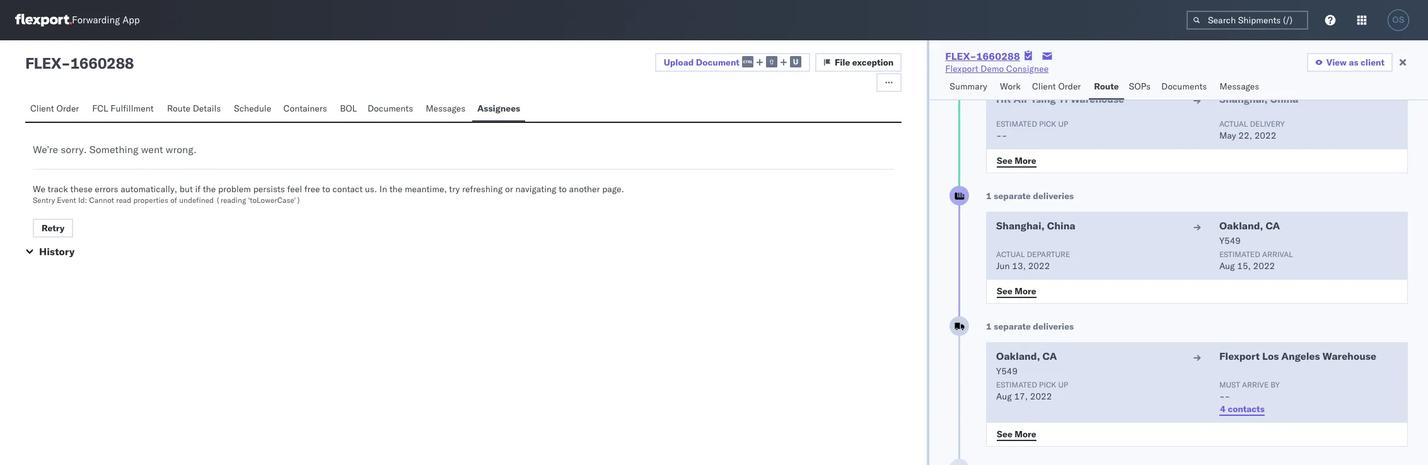 Task type: locate. For each thing, give the bounding box(es) containing it.
1 see from the top
[[997, 155, 1012, 166]]

client up the we're
[[30, 103, 54, 114]]

2 vertical spatial see more button
[[989, 425, 1044, 444]]

1 vertical spatial pick
[[1039, 380, 1056, 390]]

view as client button
[[1307, 53, 1393, 72]]

messages left assignees
[[426, 103, 465, 114]]

order
[[1058, 81, 1081, 92], [56, 103, 79, 114]]

1 horizontal spatial the
[[389, 183, 402, 195]]

see more button for oakland, ca
[[989, 425, 1044, 444]]

to right "free"
[[322, 183, 330, 195]]

2022 down the arrival
[[1253, 260, 1275, 272]]

1 horizontal spatial oakland,
[[1219, 219, 1263, 232]]

but
[[180, 183, 193, 195]]

1660288 down the forwarding app
[[70, 54, 134, 73]]

of
[[170, 195, 177, 205]]

actual for jun
[[996, 250, 1025, 259]]

documents right the sops button
[[1161, 81, 1207, 92]]

route for route details
[[167, 103, 190, 114]]

0 horizontal spatial documents
[[368, 103, 413, 114]]

up inside estimated pick up --
[[1058, 119, 1068, 129]]

free
[[304, 183, 320, 195]]

client order up hk air tsing yi warehouse
[[1032, 81, 1081, 92]]

client order up the we're
[[30, 103, 79, 114]]

may
[[1219, 130, 1236, 141]]

messages up actual delivery may 22, 2022
[[1220, 81, 1259, 92]]

history
[[39, 245, 75, 258]]

1 horizontal spatial china
[[1270, 93, 1298, 105]]

fcl
[[92, 103, 108, 114]]

1 horizontal spatial to
[[559, 183, 567, 195]]

actual up "jun"
[[996, 250, 1025, 259]]

1 separate deliveries up departure
[[986, 190, 1074, 202]]

1 vertical spatial shanghai,
[[996, 219, 1045, 232]]

aug left '15,'
[[1219, 260, 1235, 272]]

estimated pick up --
[[996, 119, 1068, 141]]

1 horizontal spatial documents button
[[1156, 75, 1215, 100]]

the right "if"
[[203, 183, 216, 195]]

1 separate from the top
[[994, 190, 1031, 202]]

documents button right bol
[[362, 97, 421, 122]]

see more button down estimated pick up --
[[989, 151, 1044, 170]]

2 separate from the top
[[994, 321, 1031, 332]]

2 vertical spatial more
[[1015, 428, 1036, 440]]

ca up estimated pick up aug 17, 2022
[[1043, 350, 1057, 363]]

wrong.
[[166, 143, 197, 156]]

oakland,
[[1219, 219, 1263, 232], [996, 350, 1040, 363]]

1 horizontal spatial warehouse
[[1323, 350, 1376, 363]]

china up departure
[[1047, 219, 1075, 232]]

2 1 from the top
[[986, 321, 992, 332]]

0 vertical spatial see more button
[[989, 151, 1044, 170]]

actual inside 'actual departure jun 13, 2022'
[[996, 250, 1025, 259]]

0 horizontal spatial flexport
[[945, 63, 978, 74]]

2 see more from the top
[[997, 285, 1036, 297]]

messages button up actual delivery may 22, 2022
[[1215, 75, 1266, 100]]

china up delivery
[[1270, 93, 1298, 105]]

up for hk air tsing yi warehouse
[[1058, 119, 1068, 129]]

client up tsing
[[1032, 81, 1056, 92]]

history button
[[39, 245, 75, 258]]

warehouse right angeles
[[1323, 350, 1376, 363]]

0 vertical spatial actual
[[1219, 119, 1248, 129]]

warehouse
[[1070, 93, 1124, 105], [1323, 350, 1376, 363]]

1 horizontal spatial documents
[[1161, 81, 1207, 92]]

1 horizontal spatial messages
[[1220, 81, 1259, 92]]

0 horizontal spatial oakland,
[[996, 350, 1040, 363]]

to left the another
[[559, 183, 567, 195]]

3 see more from the top
[[997, 428, 1036, 440]]

1 separate deliveries
[[986, 190, 1074, 202], [986, 321, 1074, 332]]

pick inside estimated pick up --
[[1039, 119, 1056, 129]]

1 vertical spatial ca
[[1043, 350, 1057, 363]]

shanghai, china up departure
[[996, 219, 1075, 232]]

actual departure jun 13, 2022
[[996, 250, 1070, 272]]

arrival
[[1262, 250, 1293, 259]]

assignees button
[[472, 97, 525, 122]]

0 vertical spatial shanghai, china
[[1219, 93, 1298, 105]]

2022 inside estimated pick up aug 17, 2022
[[1030, 391, 1052, 402]]

0 vertical spatial documents
[[1161, 81, 1207, 92]]

see down "jun"
[[997, 285, 1012, 297]]

0 vertical spatial pick
[[1039, 119, 1056, 129]]

1 separate deliveries down 13,
[[986, 321, 1074, 332]]

see
[[997, 155, 1012, 166], [997, 285, 1012, 297], [997, 428, 1012, 440]]

y549 up the 17,
[[996, 366, 1018, 377]]

1 horizontal spatial route
[[1094, 81, 1119, 92]]

flexport for flexport los angeles warehouse
[[1219, 350, 1260, 363]]

3 more from the top
[[1015, 428, 1036, 440]]

route left details
[[167, 103, 190, 114]]

1 vertical spatial china
[[1047, 219, 1075, 232]]

estimated up '15,'
[[1219, 250, 1260, 259]]

0 horizontal spatial route
[[167, 103, 190, 114]]

fcl fulfillment
[[92, 103, 154, 114]]

2 1 separate deliveries from the top
[[986, 321, 1074, 332]]

the right in
[[389, 183, 402, 195]]

0 vertical spatial up
[[1058, 119, 1068, 129]]

1 horizontal spatial client order
[[1032, 81, 1081, 92]]

these
[[70, 183, 93, 195]]

more down estimated pick up --
[[1015, 155, 1036, 166]]

actual up may
[[1219, 119, 1248, 129]]

0 vertical spatial separate
[[994, 190, 1031, 202]]

0 vertical spatial client
[[1032, 81, 1056, 92]]

1 separate deliveries for jun
[[986, 190, 1074, 202]]

0 vertical spatial 1
[[986, 190, 992, 202]]

0 horizontal spatial order
[[56, 103, 79, 114]]

oakland, up estimated arrival aug 15, 2022
[[1219, 219, 1263, 232]]

1 vertical spatial aug
[[996, 391, 1012, 402]]

estimated inside estimated pick up --
[[996, 119, 1037, 129]]

1 horizontal spatial y549
[[1219, 235, 1241, 247]]

route inside button
[[167, 103, 190, 114]]

1 1 separate deliveries from the top
[[986, 190, 1074, 202]]

documents button
[[1156, 75, 1215, 100], [362, 97, 421, 122]]

1 more from the top
[[1015, 155, 1036, 166]]

1 vertical spatial oakland, ca y549
[[996, 350, 1057, 377]]

0 horizontal spatial actual
[[996, 250, 1025, 259]]

separate for 13,
[[994, 190, 1031, 202]]

0 vertical spatial china
[[1270, 93, 1298, 105]]

more for hk air tsing yi warehouse
[[1015, 155, 1036, 166]]

oakland, up estimated pick up aug 17, 2022
[[996, 350, 1040, 363]]

china
[[1270, 93, 1298, 105], [1047, 219, 1075, 232]]

sops
[[1129, 81, 1151, 92]]

flexport demo consignee link
[[945, 62, 1049, 75]]

Search Shipments (/) text field
[[1187, 11, 1308, 30]]

order left fcl at the top left of the page
[[56, 103, 79, 114]]

2 deliveries from the top
[[1033, 321, 1074, 332]]

0 horizontal spatial the
[[203, 183, 216, 195]]

1 the from the left
[[203, 183, 216, 195]]

or
[[505, 183, 513, 195]]

messages button left assignees
[[421, 97, 472, 122]]

os
[[1392, 15, 1404, 25]]

0 horizontal spatial client
[[30, 103, 54, 114]]

pick
[[1039, 119, 1056, 129], [1039, 380, 1056, 390]]

in
[[379, 183, 387, 195]]

2 see from the top
[[997, 285, 1012, 297]]

pick inside estimated pick up aug 17, 2022
[[1039, 380, 1056, 390]]

1 for jun 13, 2022
[[986, 190, 992, 202]]

estimated
[[996, 119, 1037, 129], [1219, 250, 1260, 259], [996, 380, 1037, 390]]

3 see more button from the top
[[989, 425, 1044, 444]]

estimated for oakland, ca
[[996, 380, 1037, 390]]

shanghai, up 'actual departure jun 13, 2022'
[[996, 219, 1045, 232]]

oakland, ca y549
[[1219, 219, 1280, 247], [996, 350, 1057, 377]]

0 vertical spatial deliveries
[[1033, 190, 1074, 202]]

2022 inside estimated arrival aug 15, 2022
[[1253, 260, 1275, 272]]

client order button up the we're
[[25, 97, 87, 122]]

0 vertical spatial see
[[997, 155, 1012, 166]]

aug
[[1219, 260, 1235, 272], [996, 391, 1012, 402]]

route left sops
[[1094, 81, 1119, 92]]

17,
[[1014, 391, 1028, 402]]

1 horizontal spatial flexport
[[1219, 350, 1260, 363]]

warehouse right yi
[[1070, 93, 1124, 105]]

1 vertical spatial flexport
[[1219, 350, 1260, 363]]

see more button down 13,
[[989, 282, 1044, 301]]

1 vertical spatial see
[[997, 285, 1012, 297]]

automatically,
[[121, 183, 177, 195]]

1 vertical spatial 1 separate deliveries
[[986, 321, 1074, 332]]

navigating
[[515, 183, 556, 195]]

documents right bol button at the top
[[368, 103, 413, 114]]

see down estimated pick up --
[[997, 155, 1012, 166]]

view as client
[[1326, 57, 1385, 68]]

up
[[1058, 119, 1068, 129], [1058, 380, 1068, 390]]

2 vertical spatial see
[[997, 428, 1012, 440]]

see more down the 17,
[[997, 428, 1036, 440]]

1 horizontal spatial shanghai,
[[1219, 93, 1268, 105]]

estimated inside estimated pick up aug 17, 2022
[[996, 380, 1037, 390]]

arrive
[[1242, 380, 1269, 390]]

shanghai, up actual delivery may 22, 2022
[[1219, 93, 1268, 105]]

shanghai, china up delivery
[[1219, 93, 1298, 105]]

route inside button
[[1094, 81, 1119, 92]]

order up yi
[[1058, 81, 1081, 92]]

2022 inside 'actual departure jun 13, 2022'
[[1028, 260, 1050, 272]]

flexport down flex-
[[945, 63, 978, 74]]

0 horizontal spatial shanghai, china
[[996, 219, 1075, 232]]

deliveries
[[1033, 190, 1074, 202], [1033, 321, 1074, 332]]

1 horizontal spatial aug
[[1219, 260, 1235, 272]]

1 vertical spatial route
[[167, 103, 190, 114]]

0 vertical spatial more
[[1015, 155, 1036, 166]]

2 up from the top
[[1058, 380, 1068, 390]]

aug inside estimated pick up aug 17, 2022
[[996, 391, 1012, 402]]

1 horizontal spatial 1660288
[[976, 50, 1020, 62]]

1 vertical spatial up
[[1058, 380, 1068, 390]]

3 see from the top
[[997, 428, 1012, 440]]

1 horizontal spatial order
[[1058, 81, 1081, 92]]

departure
[[1027, 250, 1070, 259]]

see more down estimated pick up --
[[997, 155, 1036, 166]]

flexport inside "link"
[[945, 63, 978, 74]]

actual inside actual delivery may 22, 2022
[[1219, 119, 1248, 129]]

see more down 13,
[[997, 285, 1036, 297]]

1 vertical spatial warehouse
[[1323, 350, 1376, 363]]

oakland, ca y549 up estimated arrival aug 15, 2022
[[1219, 219, 1280, 247]]

see more
[[997, 155, 1036, 166], [997, 285, 1036, 297], [997, 428, 1036, 440]]

2022 down departure
[[1028, 260, 1050, 272]]

see down estimated pick up aug 17, 2022
[[997, 428, 1012, 440]]

0 horizontal spatial ca
[[1043, 350, 1057, 363]]

0 vertical spatial client order
[[1032, 81, 1081, 92]]

2022 down delivery
[[1254, 130, 1276, 141]]

0 horizontal spatial to
[[322, 183, 330, 195]]

0 vertical spatial y549
[[1219, 235, 1241, 247]]

we track these errors automatically, but if the problem persists feel free to contact us. in the meantime, try refreshing or navigating to another page. sentry event id: cannot read properties of undefined (reading 'tolowercase')
[[33, 183, 624, 205]]

yi
[[1058, 93, 1068, 105]]

oakland, ca y549 up estimated pick up aug 17, 2022
[[996, 350, 1057, 377]]

0 horizontal spatial warehouse
[[1070, 93, 1124, 105]]

0 vertical spatial aug
[[1219, 260, 1235, 272]]

actual delivery may 22, 2022
[[1219, 119, 1285, 141]]

see more for hk air tsing yi warehouse
[[997, 155, 1036, 166]]

see more button down the 17,
[[989, 425, 1044, 444]]

0 vertical spatial flexport
[[945, 63, 978, 74]]

aug left the 17,
[[996, 391, 1012, 402]]

0 vertical spatial 1 separate deliveries
[[986, 190, 1074, 202]]

0 horizontal spatial client order
[[30, 103, 79, 114]]

actual
[[1219, 119, 1248, 129], [996, 250, 1025, 259]]

summary
[[950, 81, 987, 92]]

fcl fulfillment button
[[87, 97, 162, 122]]

1 separate deliveries for up
[[986, 321, 1074, 332]]

1 vertical spatial more
[[1015, 285, 1036, 297]]

1 up from the top
[[1058, 119, 1068, 129]]

1
[[986, 190, 992, 202], [986, 321, 992, 332]]

0 vertical spatial ca
[[1266, 219, 1280, 232]]

1 vertical spatial see more
[[997, 285, 1036, 297]]

flexport up must
[[1219, 350, 1260, 363]]

forwarding app
[[72, 14, 140, 26]]

0 horizontal spatial oakland, ca y549
[[996, 350, 1057, 377]]

1 deliveries from the top
[[1033, 190, 1074, 202]]

hk
[[996, 93, 1011, 105]]

more down 13,
[[1015, 285, 1036, 297]]

1 see more button from the top
[[989, 151, 1044, 170]]

0 horizontal spatial aug
[[996, 391, 1012, 402]]

2022 right the 17,
[[1030, 391, 1052, 402]]

2 pick from the top
[[1039, 380, 1056, 390]]

estimated up the 17,
[[996, 380, 1037, 390]]

0 horizontal spatial messages
[[426, 103, 465, 114]]

1 vertical spatial client
[[30, 103, 54, 114]]

more down the 17,
[[1015, 428, 1036, 440]]

1 vertical spatial see more button
[[989, 282, 1044, 301]]

app
[[122, 14, 140, 26]]

0 horizontal spatial y549
[[996, 366, 1018, 377]]

0 vertical spatial see more
[[997, 155, 1036, 166]]

flex
[[25, 54, 61, 73]]

0 vertical spatial route
[[1094, 81, 1119, 92]]

we
[[33, 183, 45, 195]]

2022 for aug 15, 2022
[[1253, 260, 1275, 272]]

1 vertical spatial separate
[[994, 321, 1031, 332]]

pick for oakland, ca
[[1039, 380, 1056, 390]]

by
[[1271, 380, 1280, 390]]

y549 up '15,'
[[1219, 235, 1241, 247]]

client order
[[1032, 81, 1081, 92], [30, 103, 79, 114]]

to
[[322, 183, 330, 195], [559, 183, 567, 195]]

flexport
[[945, 63, 978, 74], [1219, 350, 1260, 363]]

2022 inside actual delivery may 22, 2022
[[1254, 130, 1276, 141]]

1 vertical spatial 1
[[986, 321, 992, 332]]

schedule
[[234, 103, 271, 114]]

1 pick from the top
[[1039, 119, 1056, 129]]

1 vertical spatial estimated
[[1219, 250, 1260, 259]]

0 vertical spatial estimated
[[996, 119, 1037, 129]]

1 vertical spatial documents
[[368, 103, 413, 114]]

1660288 up flexport demo consignee
[[976, 50, 1020, 62]]

1 horizontal spatial client order button
[[1027, 75, 1089, 100]]

1 vertical spatial y549
[[996, 366, 1018, 377]]

0 vertical spatial warehouse
[[1070, 93, 1124, 105]]

1 1 from the top
[[986, 190, 992, 202]]

refreshing
[[462, 183, 503, 195]]

properties
[[133, 195, 168, 205]]

1 see more from the top
[[997, 155, 1036, 166]]

documents button right sops
[[1156, 75, 1215, 100]]

up inside estimated pick up aug 17, 2022
[[1058, 380, 1068, 390]]

deliveries for aug 17, 2022
[[1033, 321, 1074, 332]]

exception
[[852, 57, 894, 68]]

estimated down "air"
[[996, 119, 1037, 129]]

went
[[141, 143, 163, 156]]

1 vertical spatial deliveries
[[1033, 321, 1074, 332]]

client
[[1361, 57, 1385, 68]]

flexport. image
[[15, 14, 72, 26]]

client order button down the "consignee"
[[1027, 75, 1089, 100]]

file exception
[[835, 57, 894, 68]]

containers button
[[278, 97, 335, 122]]

ca up the arrival
[[1266, 219, 1280, 232]]

0 vertical spatial oakland, ca y549
[[1219, 219, 1280, 247]]

2 vertical spatial see more
[[997, 428, 1036, 440]]

0 horizontal spatial china
[[1047, 219, 1075, 232]]

1 to from the left
[[322, 183, 330, 195]]

1 vertical spatial messages
[[426, 103, 465, 114]]



Task type: vqa. For each thing, say whether or not it's contained in the screenshot.
1st Bosch Ocean Test
no



Task type: describe. For each thing, give the bounding box(es) containing it.
work
[[1000, 81, 1021, 92]]

flex-
[[945, 50, 976, 62]]

track
[[48, 183, 68, 195]]

estimated inside estimated arrival aug 15, 2022
[[1219, 250, 1260, 259]]

containers
[[283, 103, 327, 114]]

route details
[[167, 103, 221, 114]]

15,
[[1237, 260, 1251, 272]]

0 vertical spatial messages
[[1220, 81, 1259, 92]]

0 horizontal spatial shanghai,
[[996, 219, 1045, 232]]

feel
[[287, 183, 302, 195]]

page.
[[602, 183, 624, 195]]

tsing
[[1031, 93, 1056, 105]]

22,
[[1238, 130, 1252, 141]]

1 horizontal spatial ca
[[1266, 219, 1280, 232]]

something
[[89, 143, 138, 156]]

problem
[[218, 183, 251, 195]]

contact
[[332, 183, 363, 195]]

'tolowercase')
[[248, 195, 301, 205]]

1 horizontal spatial messages button
[[1215, 75, 1266, 100]]

flexport demo consignee
[[945, 63, 1049, 74]]

1 vertical spatial client order
[[30, 103, 79, 114]]

must arrive by -- 4 contacts
[[1219, 380, 1280, 415]]

0 vertical spatial oakland,
[[1219, 219, 1263, 232]]

flex-1660288 link
[[945, 50, 1020, 62]]

see for oakland, ca
[[997, 428, 1012, 440]]

retry button
[[33, 219, 73, 238]]

retry
[[42, 223, 65, 234]]

pick for hk air tsing yi warehouse
[[1039, 119, 1056, 129]]

route details button
[[162, 97, 229, 122]]

id:
[[78, 195, 87, 205]]

0 horizontal spatial messages button
[[421, 97, 472, 122]]

forwarding
[[72, 14, 120, 26]]

upload
[[664, 57, 694, 68]]

we're sorry. something went wrong.
[[33, 143, 197, 156]]

bol
[[340, 103, 357, 114]]

as
[[1349, 57, 1358, 68]]

view
[[1326, 57, 1347, 68]]

client for 'client order' button to the left
[[30, 103, 54, 114]]

los
[[1262, 350, 1279, 363]]

estimated pick up aug 17, 2022
[[996, 380, 1068, 402]]

os button
[[1384, 6, 1413, 35]]

1 vertical spatial shanghai, china
[[996, 219, 1075, 232]]

actual for may
[[1219, 119, 1248, 129]]

fulfillment
[[111, 103, 154, 114]]

route button
[[1089, 75, 1124, 100]]

schedule button
[[229, 97, 278, 122]]

0 vertical spatial order
[[1058, 81, 1081, 92]]

2 the from the left
[[389, 183, 402, 195]]

see for hk air tsing yi warehouse
[[997, 155, 1012, 166]]

1 horizontal spatial shanghai, china
[[1219, 93, 1298, 105]]

errors
[[95, 183, 118, 195]]

we're
[[33, 143, 58, 156]]

read
[[116, 195, 131, 205]]

(reading
[[216, 195, 246, 205]]

separate for aug
[[994, 321, 1031, 332]]

upload document
[[664, 57, 740, 68]]

assignees
[[477, 103, 520, 114]]

bol button
[[335, 97, 362, 122]]

0 horizontal spatial 1660288
[[70, 54, 134, 73]]

0 vertical spatial shanghai,
[[1219, 93, 1268, 105]]

demo
[[981, 63, 1004, 74]]

details
[[193, 103, 221, 114]]

consignee
[[1006, 63, 1049, 74]]

4
[[1220, 404, 1226, 415]]

estimated arrival aug 15, 2022
[[1219, 250, 1293, 272]]

hk air tsing yi warehouse
[[996, 93, 1124, 105]]

air
[[1014, 93, 1028, 105]]

persists
[[253, 183, 285, 195]]

4 contacts button
[[1219, 403, 1265, 415]]

meantime,
[[405, 183, 447, 195]]

2022 for may 22, 2022
[[1254, 130, 1276, 141]]

undefined
[[179, 195, 214, 205]]

2 to from the left
[[559, 183, 567, 195]]

if
[[195, 183, 201, 195]]

1 for aug 17, 2022
[[986, 321, 992, 332]]

aug inside estimated arrival aug 15, 2022
[[1219, 260, 1235, 272]]

flex-1660288
[[945, 50, 1020, 62]]

file
[[835, 57, 850, 68]]

see more button for hk air tsing yi warehouse
[[989, 151, 1044, 170]]

angeles
[[1281, 350, 1320, 363]]

flex - 1660288
[[25, 54, 134, 73]]

work button
[[995, 75, 1027, 100]]

summary button
[[945, 75, 995, 100]]

sorry.
[[61, 143, 87, 156]]

forwarding app link
[[15, 14, 140, 26]]

deliveries for jun 13, 2022
[[1033, 190, 1074, 202]]

see more for oakland, ca
[[997, 428, 1036, 440]]

0 horizontal spatial documents button
[[362, 97, 421, 122]]

sops button
[[1124, 75, 1156, 100]]

1 horizontal spatial oakland, ca y549
[[1219, 219, 1280, 247]]

13,
[[1012, 260, 1026, 272]]

up for oakland, ca
[[1058, 380, 1068, 390]]

2 more from the top
[[1015, 285, 1036, 297]]

delivery
[[1250, 119, 1285, 129]]

jun
[[996, 260, 1010, 272]]

0 horizontal spatial client order button
[[25, 97, 87, 122]]

2 see more button from the top
[[989, 282, 1044, 301]]

estimated for hk air tsing yi warehouse
[[996, 119, 1037, 129]]

another
[[569, 183, 600, 195]]

client for right 'client order' button
[[1032, 81, 1056, 92]]

more for oakland, ca
[[1015, 428, 1036, 440]]

documents for the right documents button
[[1161, 81, 1207, 92]]

must
[[1219, 380, 1240, 390]]

contacts
[[1228, 404, 1265, 415]]

document
[[696, 57, 740, 68]]

sentry
[[33, 195, 55, 205]]

flexport for flexport demo consignee
[[945, 63, 978, 74]]

1 vertical spatial order
[[56, 103, 79, 114]]

documents for leftmost documents button
[[368, 103, 413, 114]]

2022 for jun 13, 2022
[[1028, 260, 1050, 272]]

upload document button
[[655, 53, 810, 72]]

flexport los angeles warehouse
[[1219, 350, 1376, 363]]

route for route
[[1094, 81, 1119, 92]]



